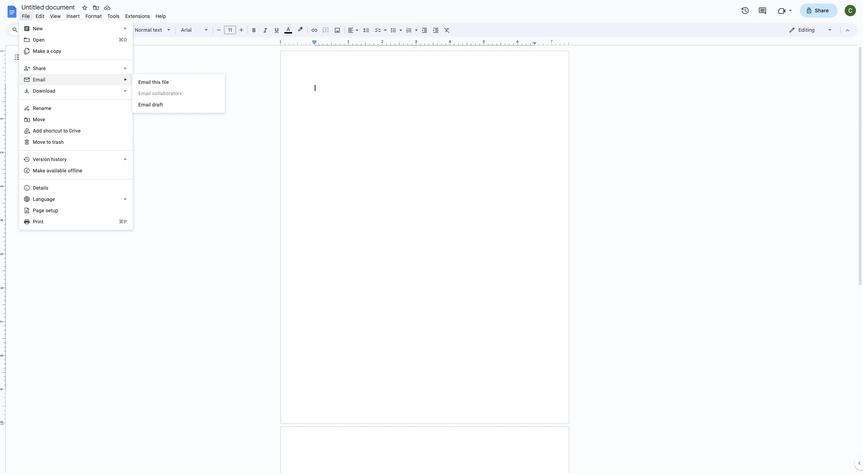 Task type: describe. For each thing, give the bounding box(es) containing it.
r ename
[[33, 106, 51, 111]]

insert menu item
[[64, 12, 83, 20]]

available
[[46, 168, 66, 174]]

⌘p element
[[110, 218, 127, 225]]

share button
[[800, 4, 838, 18]]

1
[[279, 39, 282, 44]]

ownload
[[36, 88, 55, 94]]

normal
[[135, 27, 152, 33]]

text color image
[[284, 25, 292, 34]]

new n element
[[33, 26, 45, 31]]

l anguage
[[33, 197, 55, 202]]

shortcut
[[43, 128, 62, 134]]

view
[[50, 13, 61, 19]]

setup
[[46, 208, 58, 213]]

tools menu item
[[105, 12, 122, 20]]

edit menu item
[[33, 12, 47, 20]]

► for anguage
[[124, 197, 127, 201]]

add shortcut to drive , element
[[33, 128, 83, 134]]

extensions menu item
[[122, 12, 153, 20]]

application containing share
[[0, 0, 863, 474]]

move to trash t element
[[33, 139, 66, 145]]

view menu item
[[47, 12, 64, 20]]

pa
[[33, 208, 39, 213]]

share
[[815, 7, 829, 14]]

edit
[[36, 13, 44, 19]]

share s element
[[33, 66, 48, 71]]

arial
[[181, 27, 192, 33]]

menu item containing e
[[138, 90, 219, 97]]

trash
[[52, 139, 64, 145]]

email d raft
[[138, 102, 163, 108]]

make a c opy
[[33, 48, 61, 54]]

a for em
[[146, 79, 148, 85]]

insert image image
[[333, 25, 341, 35]]

extensions
[[125, 13, 150, 19]]

e for mail collaborators
[[138, 91, 141, 96]]

bottom margin image
[[0, 388, 5, 423]]

email this file a element
[[138, 79, 171, 85]]

s
[[33, 66, 36, 71]]

il
[[148, 79, 151, 85]]

highlight color image
[[296, 25, 304, 34]]

n ew
[[33, 26, 43, 31]]

Font size field
[[224, 26, 239, 35]]

collaborators
[[152, 91, 182, 96]]

hare
[[36, 66, 46, 71]]

open o element
[[33, 37, 47, 43]]

menu bar inside the menu bar banner
[[19, 9, 169, 21]]

em a il this file
[[138, 79, 169, 85]]

h
[[51, 157, 54, 162]]

5 ► from the top
[[124, 157, 127, 161]]

o pen
[[33, 37, 45, 43]]

ove
[[37, 117, 45, 122]]

print p element
[[33, 219, 46, 225]]

em
[[138, 79, 146, 85]]

m
[[33, 117, 37, 122]]

left margin image
[[281, 40, 317, 45]]

e mail collaborators
[[138, 91, 182, 96]]

rename r element
[[33, 106, 53, 111]]

mode and view toolbar
[[784, 23, 853, 37]]

email e element
[[33, 77, 48, 83]]

g
[[39, 208, 42, 213]]

mail for mail collaborators
[[141, 91, 151, 96]]

ew
[[36, 26, 43, 31]]



Task type: locate. For each thing, give the bounding box(es) containing it.
a left this
[[146, 79, 148, 85]]

format
[[85, 13, 102, 19]]

format menu item
[[83, 12, 105, 20]]

1 vertical spatial e
[[42, 208, 44, 213]]

⌘o
[[119, 37, 127, 43]]

Menus field
[[9, 25, 44, 35]]

e for k
[[42, 168, 45, 174]]

0 horizontal spatial e
[[33, 77, 36, 83]]

menu
[[10, 0, 133, 474], [132, 74, 225, 113]]

raft
[[155, 102, 163, 108]]

add
[[33, 128, 42, 134]]

application
[[0, 0, 863, 474]]

help
[[156, 13, 166, 19]]

a
[[46, 48, 49, 54], [146, 79, 148, 85]]

move m element
[[33, 117, 47, 122]]

1 vertical spatial mail
[[141, 91, 151, 96]]

file
[[162, 79, 169, 85]]

this
[[152, 79, 161, 85]]

page setup g element
[[33, 208, 60, 213]]

►
[[124, 26, 127, 30], [124, 66, 127, 70], [124, 78, 127, 82], [124, 89, 127, 93], [124, 157, 127, 161], [124, 197, 127, 201]]

text
[[153, 27, 162, 33]]

version
[[33, 157, 50, 162]]

normal text
[[135, 27, 162, 33]]

e for mail
[[33, 77, 36, 83]]

p
[[33, 219, 36, 225]]

editing button
[[784, 25, 837, 35]]

e right pa at the top of the page
[[42, 208, 44, 213]]

d
[[33, 88, 36, 94]]

1 horizontal spatial a
[[146, 79, 148, 85]]

1 horizontal spatial mail
[[141, 91, 151, 96]]

Font size text field
[[224, 26, 236, 34]]

1 vertical spatial e
[[138, 91, 141, 96]]

offline
[[68, 168, 82, 174]]

s hare
[[33, 66, 46, 71]]

e
[[42, 168, 45, 174], [42, 208, 44, 213]]

drive
[[69, 128, 81, 134]]

rint
[[36, 219, 43, 225]]

mail for mail
[[36, 77, 45, 83]]

make available offline k element
[[33, 168, 84, 174]]

► for mail
[[124, 78, 127, 82]]

menu containing n
[[10, 0, 133, 474]]

e
[[33, 77, 36, 83], [138, 91, 141, 96]]

styles list. normal text selected. option
[[135, 25, 163, 35]]

⌘o element
[[110, 36, 127, 43]]

file menu item
[[19, 12, 33, 20]]

⌘p
[[119, 219, 127, 225]]

move
[[33, 139, 45, 145]]

insert
[[66, 13, 80, 19]]

1 vertical spatial a
[[146, 79, 148, 85]]

4 ► from the top
[[124, 89, 127, 93]]

► for ownload
[[124, 89, 127, 93]]

download d element
[[33, 88, 57, 94]]

file
[[22, 13, 30, 19]]

to
[[63, 128, 68, 134]]

tools
[[107, 13, 119, 19]]

1 horizontal spatial e
[[138, 91, 141, 96]]

2 ► from the top
[[124, 66, 127, 70]]

mail down "share s" element
[[36, 77, 45, 83]]

email draft d element
[[138, 102, 165, 108]]

e mail
[[33, 77, 45, 83]]

d
[[152, 102, 155, 108]]

0 horizontal spatial mail
[[36, 77, 45, 83]]

6 ► from the top
[[124, 197, 127, 201]]

ma
[[33, 168, 40, 174]]

menu bar
[[19, 9, 169, 21]]

menu bar containing file
[[19, 9, 169, 21]]

top margin image
[[0, 51, 5, 87]]

0 vertical spatial e
[[33, 77, 36, 83]]

opy
[[53, 48, 61, 54]]

mail
[[36, 77, 45, 83], [141, 91, 151, 96]]

istory
[[54, 157, 67, 162]]

t
[[46, 139, 48, 145]]

c
[[51, 48, 53, 54]]

anguage
[[36, 197, 55, 202]]

l
[[33, 197, 36, 202]]

pen
[[36, 37, 45, 43]]

a left c
[[46, 48, 49, 54]]

► for hare
[[124, 66, 127, 70]]

n
[[33, 26, 36, 31]]

email collaborators e element
[[138, 91, 184, 96]]

1 ► from the top
[[124, 26, 127, 30]]

main toolbar
[[44, 0, 453, 333]]

make a copy c element
[[33, 48, 63, 54]]

0 vertical spatial a
[[46, 48, 49, 54]]

0 horizontal spatial a
[[46, 48, 49, 54]]

e down em
[[138, 91, 141, 96]]

right margin image
[[533, 40, 568, 45]]

o
[[33, 37, 36, 43]]

menu bar banner
[[0, 0, 863, 474]]

o
[[48, 139, 51, 145]]

version h istory
[[33, 157, 67, 162]]

details b element
[[33, 185, 51, 191]]

d ownload
[[33, 88, 55, 94]]

version history h element
[[33, 157, 69, 162]]

make
[[33, 48, 45, 54]]

menu item
[[138, 90, 219, 97]]

pa g e setup
[[33, 208, 58, 213]]

k
[[40, 168, 42, 174]]

Star checkbox
[[80, 3, 90, 13]]

ename
[[36, 106, 51, 111]]

e inside menu item
[[138, 91, 141, 96]]

Rename text field
[[19, 3, 79, 11]]

mail up email
[[141, 91, 151, 96]]

0 vertical spatial e
[[42, 168, 45, 174]]

email
[[138, 102, 151, 108]]

line & paragraph spacing image
[[362, 25, 370, 35]]

add shortcut to drive
[[33, 128, 81, 134]]

arial option
[[181, 25, 200, 35]]

m ove
[[33, 117, 45, 122]]

move t o trash
[[33, 139, 64, 145]]

e for g
[[42, 208, 44, 213]]

language l element
[[33, 197, 57, 202]]

0 vertical spatial mail
[[36, 77, 45, 83]]

editing
[[798, 27, 815, 33]]

menu inside application
[[132, 74, 225, 113]]

3 ► from the top
[[124, 78, 127, 82]]

help menu item
[[153, 12, 169, 20]]

► for ew
[[124, 26, 127, 30]]

e right ma
[[42, 168, 45, 174]]

details
[[33, 185, 48, 191]]

p rint
[[33, 219, 43, 225]]

ma k e available offline
[[33, 168, 82, 174]]

e down s
[[33, 77, 36, 83]]

menu containing em
[[132, 74, 225, 113]]

r
[[33, 106, 36, 111]]

a for make
[[46, 48, 49, 54]]



Task type: vqa. For each thing, say whether or not it's contained in the screenshot.
Report a problem to Google ICON at bottom left
no



